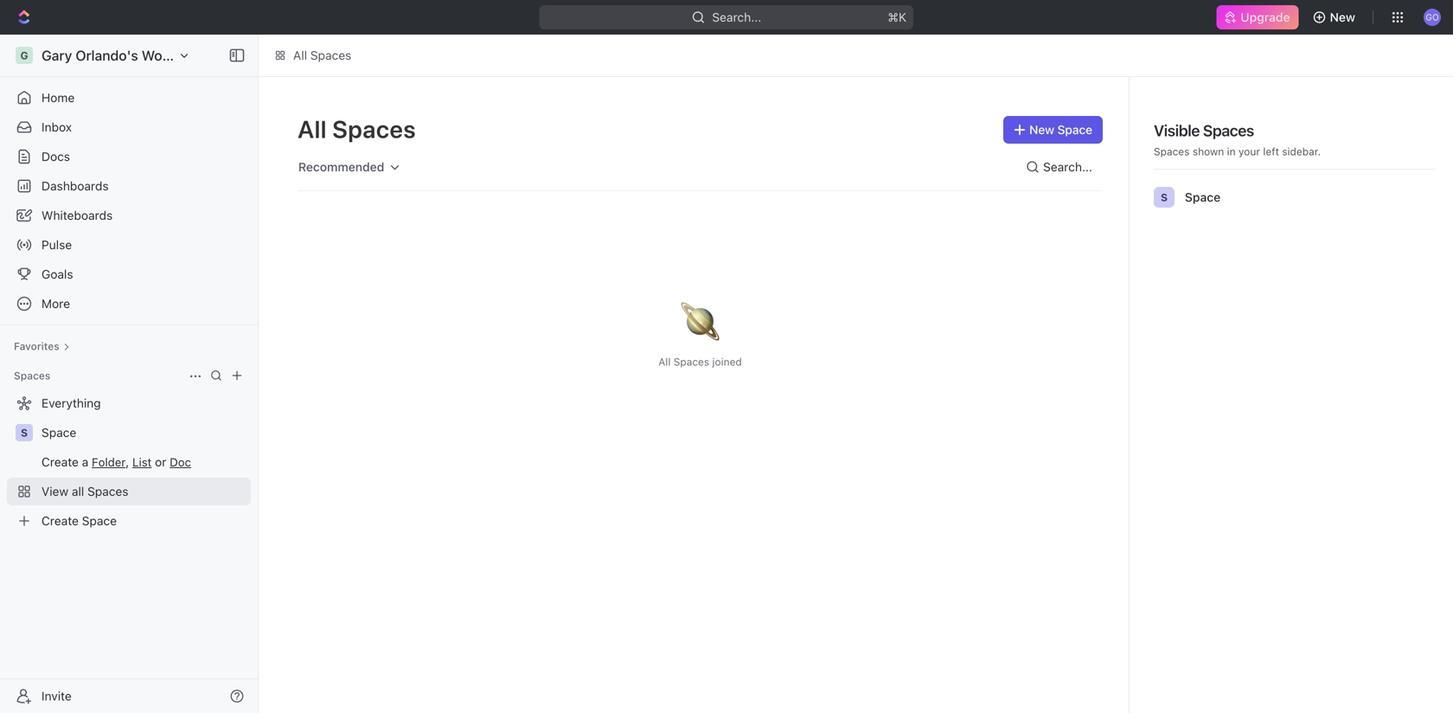 Task type: describe. For each thing, give the bounding box(es) containing it.
space inside button
[[1058, 122, 1093, 137]]

create for create a folder , list or doc
[[42, 455, 79, 469]]

home link
[[7, 84, 251, 112]]

dashboards link
[[7, 172, 251, 200]]

tree inside sidebar navigation
[[7, 389, 251, 535]]

a
[[82, 455, 89, 469]]

new for new
[[1331, 10, 1356, 24]]

2 vertical spatial all
[[659, 356, 671, 368]]

gary orlando's workspace, , element
[[16, 47, 33, 64]]

gary
[[42, 47, 72, 64]]

list button
[[132, 455, 152, 469]]

in
[[1228, 145, 1236, 157]]

all
[[72, 484, 84, 498]]

everything link
[[7, 389, 247, 417]]

new for new space
[[1030, 122, 1055, 137]]

visible spaces spaces shown in your left sidebar.
[[1154, 121, 1322, 157]]

search... button
[[1019, 153, 1103, 181]]

g
[[20, 49, 28, 61]]

pulse
[[42, 238, 72, 252]]

s inside "tree"
[[21, 427, 28, 439]]

go button
[[1419, 3, 1447, 31]]

list
[[132, 455, 152, 469]]

home
[[42, 90, 75, 105]]

whiteboards
[[42, 208, 113, 222]]

gary orlando's workspace
[[42, 47, 213, 64]]

1 vertical spatial all spaces
[[298, 115, 416, 143]]

favorites
[[14, 340, 60, 352]]

folder
[[92, 455, 126, 469]]

left
[[1264, 145, 1280, 157]]

orlando's
[[76, 47, 138, 64]]

upgrade
[[1241, 10, 1291, 24]]

new space
[[1030, 122, 1093, 137]]

0 vertical spatial all
[[293, 48, 307, 62]]

joined
[[713, 356, 742, 368]]

goals
[[42, 267, 73, 281]]

inbox
[[42, 120, 72, 134]]

doc button
[[170, 455, 191, 469]]

space down shown
[[1186, 190, 1221, 204]]

invite
[[42, 689, 72, 703]]

upgrade link
[[1217, 5, 1299, 29]]



Task type: locate. For each thing, give the bounding box(es) containing it.
spaces inside "tree"
[[87, 484, 129, 498]]

s
[[1161, 191, 1168, 203], [21, 427, 28, 439]]

space, , element
[[1154, 187, 1175, 208], [16, 424, 33, 441]]

0 vertical spatial search...
[[713, 10, 762, 24]]

favorites button
[[7, 336, 77, 357]]

0 vertical spatial new
[[1331, 10, 1356, 24]]

0 horizontal spatial new
[[1030, 122, 1055, 137]]

1 create from the top
[[42, 455, 79, 469]]

view all spaces link
[[7, 478, 244, 505]]

0 horizontal spatial search...
[[713, 10, 762, 24]]

all spaces
[[293, 48, 352, 62], [298, 115, 416, 143]]

0 vertical spatial all spaces
[[293, 48, 352, 62]]

new button
[[1306, 3, 1366, 31]]

new
[[1331, 10, 1356, 24], [1030, 122, 1055, 137]]

1 horizontal spatial new
[[1331, 10, 1356, 24]]

new up search... button
[[1030, 122, 1055, 137]]

your
[[1239, 145, 1261, 157]]

more
[[42, 296, 70, 311]]

folder button
[[92, 455, 126, 469]]

create space link
[[7, 507, 247, 535]]

sidebar navigation
[[0, 35, 262, 713]]

1 vertical spatial all
[[298, 115, 327, 143]]

create down view
[[42, 514, 79, 528]]

create a folder , list or doc
[[42, 455, 191, 469]]

1 horizontal spatial space, , element
[[1154, 187, 1175, 208]]

space
[[1058, 122, 1093, 137], [1186, 190, 1221, 204], [42, 425, 76, 440], [82, 514, 117, 528]]

1 vertical spatial create
[[42, 514, 79, 528]]

create space
[[42, 514, 117, 528]]

pulse link
[[7, 231, 251, 259]]

,
[[126, 455, 129, 469]]

all
[[293, 48, 307, 62], [298, 115, 327, 143], [659, 356, 671, 368]]

create for create space
[[42, 514, 79, 528]]

0 vertical spatial create
[[42, 455, 79, 469]]

doc
[[170, 455, 191, 469]]

new space button
[[1004, 116, 1103, 144]]

tree containing everything
[[7, 389, 251, 535]]

dashboards
[[42, 179, 109, 193]]

space link
[[42, 419, 247, 447]]

search... inside search... button
[[1044, 160, 1093, 174]]

space down view all spaces
[[82, 514, 117, 528]]

inbox link
[[7, 113, 251, 141]]

recommended
[[299, 160, 385, 174]]

view
[[42, 484, 68, 498]]

everything
[[42, 396, 101, 410]]

2 create from the top
[[42, 514, 79, 528]]

shown
[[1193, 145, 1225, 157]]

docs
[[42, 149, 70, 164]]

docs link
[[7, 143, 251, 170]]

0 vertical spatial space, , element
[[1154, 187, 1175, 208]]

or
[[155, 455, 166, 469]]

go
[[1426, 12, 1440, 22]]

spaces
[[311, 48, 352, 62], [333, 115, 416, 143], [1204, 121, 1255, 140], [1154, 145, 1190, 157], [674, 356, 710, 368], [14, 370, 51, 382], [87, 484, 129, 498]]

more button
[[7, 290, 251, 318]]

space up search... button
[[1058, 122, 1093, 137]]

sidebar.
[[1283, 145, 1322, 157]]

1 vertical spatial new
[[1030, 122, 1055, 137]]

0 vertical spatial s
[[1161, 191, 1168, 203]]

new right upgrade
[[1331, 10, 1356, 24]]

create
[[42, 455, 79, 469], [42, 514, 79, 528]]

space, , element inside "tree"
[[16, 424, 33, 441]]

1 vertical spatial search...
[[1044, 160, 1093, 174]]

tree
[[7, 389, 251, 535]]

0 horizontal spatial space, , element
[[16, 424, 33, 441]]

visible
[[1154, 121, 1200, 140]]

goals link
[[7, 260, 251, 288]]

search...
[[713, 10, 762, 24], [1044, 160, 1093, 174]]

1 vertical spatial s
[[21, 427, 28, 439]]

space down everything
[[42, 425, 76, 440]]

recommended button
[[291, 152, 410, 182]]

1 horizontal spatial s
[[1161, 191, 1168, 203]]

view all spaces
[[42, 484, 129, 498]]

all spaces joined
[[659, 356, 742, 368]]

whiteboards link
[[7, 202, 251, 229]]

create left a
[[42, 455, 79, 469]]

0 horizontal spatial s
[[21, 427, 28, 439]]

1 horizontal spatial search...
[[1044, 160, 1093, 174]]

workspace
[[142, 47, 213, 64]]

⌘k
[[888, 10, 907, 24]]

1 vertical spatial space, , element
[[16, 424, 33, 441]]



Task type: vqa. For each thing, say whether or not it's contained in the screenshot.
leftmost Space, , element
yes



